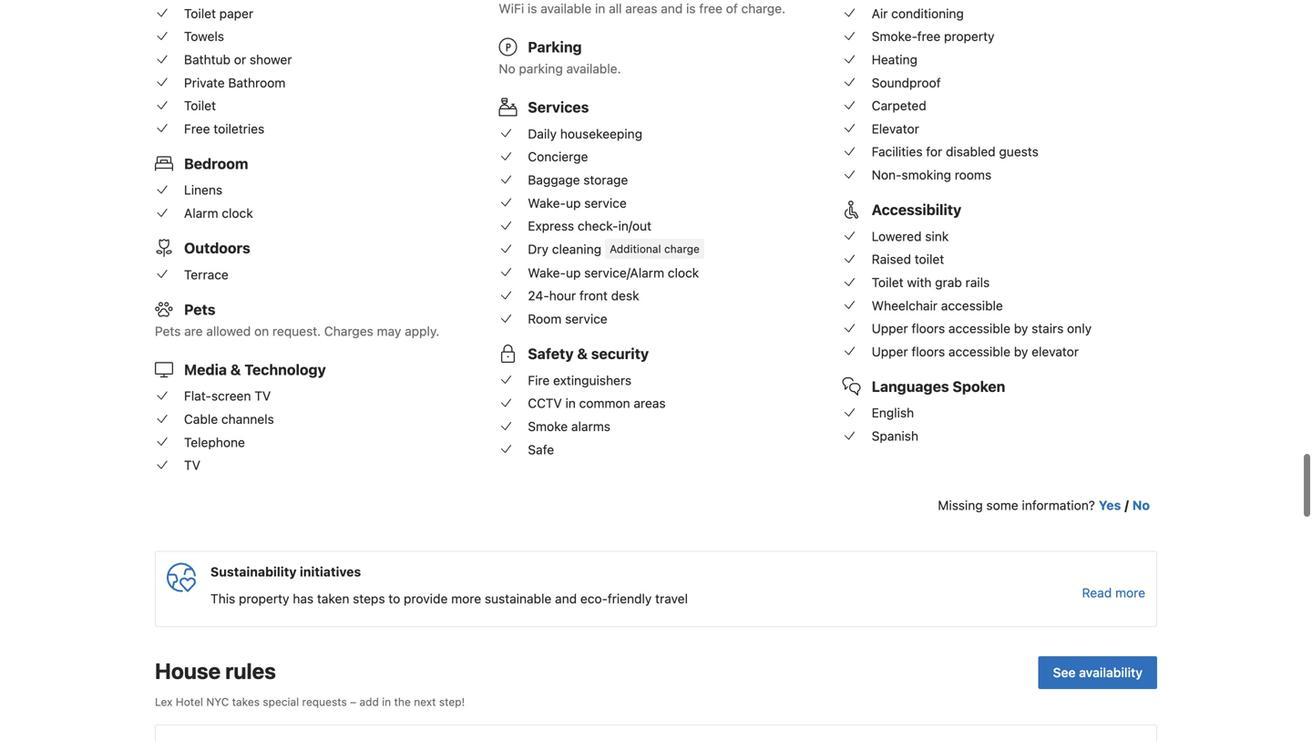 Task type: describe. For each thing, give the bounding box(es) containing it.
house
[[155, 658, 221, 684]]

wheelchair accessible
[[872, 298, 1004, 313]]

1 vertical spatial in
[[566, 396, 576, 411]]

charge.
[[742, 1, 786, 16]]

are
[[184, 324, 203, 339]]

media & technology
[[184, 361, 326, 378]]

wheelchair
[[872, 298, 938, 313]]

0 vertical spatial in
[[595, 1, 606, 16]]

toilet paper
[[184, 6, 254, 21]]

pets for pets are allowed on request. charges may apply.
[[155, 324, 181, 339]]

rails
[[966, 275, 990, 290]]

0 vertical spatial clock
[[222, 206, 253, 221]]

rooms
[[955, 167, 992, 182]]

floors for upper floors accessible by elevator
[[912, 344, 946, 359]]

0 vertical spatial tv
[[255, 389, 271, 404]]

0 vertical spatial service
[[585, 195, 627, 210]]

outdoors
[[184, 239, 251, 257]]

has
[[293, 591, 314, 606]]

express
[[528, 218, 575, 233]]

grab
[[936, 275, 963, 290]]

daily housekeeping
[[528, 126, 643, 141]]

read more button
[[1083, 584, 1146, 602]]

shower
[[250, 52, 292, 67]]

toilet for toilet with grab rails
[[872, 275, 904, 290]]

provide
[[404, 591, 448, 606]]

services
[[528, 98, 589, 116]]

fire
[[528, 373, 550, 388]]

free toiletries
[[184, 121, 265, 136]]

by for stairs
[[1015, 321, 1029, 336]]

1 is from the left
[[528, 1, 537, 16]]

spanish
[[872, 429, 919, 444]]

apply.
[[405, 324, 440, 339]]

0 horizontal spatial in
[[382, 696, 391, 708]]

0 horizontal spatial tv
[[184, 458, 201, 473]]

wifi
[[499, 1, 524, 16]]

disabled
[[946, 144, 996, 159]]

alarm
[[184, 206, 218, 221]]

carpeted
[[872, 98, 927, 113]]

sustainability initiatives
[[211, 564, 361, 579]]

smoke alarms
[[528, 419, 611, 434]]

missing some information? yes / no
[[939, 498, 1151, 513]]

cable
[[184, 412, 218, 427]]

toilet
[[915, 252, 945, 267]]

upper floors accessible by elevator
[[872, 344, 1080, 359]]

1 horizontal spatial free
[[918, 29, 941, 44]]

english
[[872, 405, 915, 420]]

the
[[394, 696, 411, 708]]

smoke-free property
[[872, 29, 995, 44]]

1 vertical spatial areas
[[634, 396, 666, 411]]

pets for pets
[[184, 301, 216, 318]]

safety & security
[[528, 345, 649, 362]]

common
[[580, 396, 631, 411]]

charges
[[324, 324, 374, 339]]

toilet with grab rails
[[872, 275, 990, 290]]

request.
[[273, 324, 321, 339]]

floors for upper floors accessible by stairs only
[[912, 321, 946, 336]]

in/out
[[619, 218, 652, 233]]

room service
[[528, 311, 608, 326]]

next
[[414, 696, 436, 708]]

pets are allowed on request. charges may apply.
[[155, 324, 440, 339]]

0 vertical spatial accessible
[[942, 298, 1004, 313]]

1 vertical spatial service
[[565, 311, 608, 326]]

or
[[234, 52, 246, 67]]

0 horizontal spatial property
[[239, 591, 290, 606]]

wake- for wake-up service/alarm clock
[[528, 265, 566, 280]]

see availability
[[1054, 665, 1143, 680]]

towels
[[184, 29, 224, 44]]

& for safety
[[578, 345, 588, 362]]

friendly
[[608, 591, 652, 606]]

concierge
[[528, 149, 588, 164]]

daily
[[528, 126, 557, 141]]

toilet for toilet
[[184, 98, 216, 113]]

rules
[[225, 658, 276, 684]]

this property has taken steps to provide more sustainable and eco-friendly travel
[[211, 591, 688, 606]]

nyc
[[206, 696, 229, 708]]

languages
[[872, 378, 950, 395]]

accessibility
[[872, 201, 962, 218]]

may
[[377, 324, 402, 339]]

lex
[[155, 696, 173, 708]]

available
[[541, 1, 592, 16]]

up for service/alarm
[[566, 265, 581, 280]]

stairs
[[1032, 321, 1064, 336]]

dry cleaning additional charge
[[528, 242, 700, 257]]

0 horizontal spatial more
[[451, 591, 482, 606]]

0 vertical spatial free
[[700, 1, 723, 16]]

elevator
[[1032, 344, 1080, 359]]

0 horizontal spatial no
[[499, 61, 516, 76]]

conditioning
[[892, 6, 965, 21]]

channels
[[221, 412, 274, 427]]

requests
[[302, 696, 347, 708]]

raised toilet
[[872, 252, 945, 267]]

spoken
[[953, 378, 1006, 395]]

add
[[360, 696, 379, 708]]

sink
[[926, 229, 949, 244]]

additional
[[610, 243, 662, 255]]

lowered sink
[[872, 229, 949, 244]]

only
[[1068, 321, 1092, 336]]

sustainability
[[211, 564, 297, 579]]



Task type: vqa. For each thing, say whether or not it's contained in the screenshot.
the average associated with Advantage
no



Task type: locate. For each thing, give the bounding box(es) containing it.
1 vertical spatial up
[[566, 265, 581, 280]]

in left the all at the left top of the page
[[595, 1, 606, 16]]

more inside button
[[1116, 585, 1146, 600]]

1 vertical spatial wake-
[[528, 265, 566, 280]]

1 up from the top
[[566, 195, 581, 210]]

1 vertical spatial floors
[[912, 344, 946, 359]]

2 by from the top
[[1015, 344, 1029, 359]]

smoke-
[[872, 29, 918, 44]]

2 up from the top
[[566, 265, 581, 280]]

pets left are on the left of page
[[155, 324, 181, 339]]

wake-up service/alarm clock
[[528, 265, 700, 280]]

1 vertical spatial pets
[[155, 324, 181, 339]]

all
[[609, 1, 622, 16]]

upper
[[872, 321, 909, 336], [872, 344, 909, 359]]

1 vertical spatial clock
[[668, 265, 700, 280]]

0 horizontal spatial clock
[[222, 206, 253, 221]]

accessible down upper floors accessible by stairs only
[[949, 344, 1011, 359]]

accessible up the upper floors accessible by elevator
[[949, 321, 1011, 336]]

1 vertical spatial and
[[555, 591, 577, 606]]

1 by from the top
[[1015, 321, 1029, 336]]

0 horizontal spatial pets
[[155, 324, 181, 339]]

charge
[[665, 243, 700, 255]]

by for elevator
[[1015, 344, 1029, 359]]

1 upper from the top
[[872, 321, 909, 336]]

toilet for toilet paper
[[184, 6, 216, 21]]

missing
[[939, 498, 984, 513]]

cable channels
[[184, 412, 274, 427]]

wifi is available in all areas and is free of charge.
[[499, 1, 786, 16]]

no parking available.
[[499, 61, 621, 76]]

1 wake- from the top
[[528, 195, 566, 210]]

desk
[[611, 288, 640, 303]]

up down baggage storage
[[566, 195, 581, 210]]

0 vertical spatial floors
[[912, 321, 946, 336]]

private
[[184, 75, 225, 90]]

alarms
[[572, 419, 611, 434]]

1 vertical spatial no
[[1133, 498, 1151, 513]]

pets up are on the left of page
[[184, 301, 216, 318]]

is right wifi
[[528, 1, 537, 16]]

1 horizontal spatial tv
[[255, 389, 271, 404]]

& up fire extinguishers
[[578, 345, 588, 362]]

cctv
[[528, 396, 562, 411]]

0 vertical spatial pets
[[184, 301, 216, 318]]

facilities for disabled guests
[[872, 144, 1039, 159]]

2 vertical spatial accessible
[[949, 344, 1011, 359]]

upper for upper floors accessible by elevator
[[872, 344, 909, 359]]

0 vertical spatial by
[[1015, 321, 1029, 336]]

wake- up 24- at the left top
[[528, 265, 566, 280]]

see availability button
[[1039, 656, 1158, 689]]

1 horizontal spatial and
[[661, 1, 683, 16]]

non-
[[872, 167, 902, 182]]

service down 24-hour front desk
[[565, 311, 608, 326]]

areas
[[626, 1, 658, 16], [634, 396, 666, 411]]

1 vertical spatial free
[[918, 29, 941, 44]]

toiletries
[[214, 121, 265, 136]]

by left stairs
[[1015, 321, 1029, 336]]

paper
[[219, 6, 254, 21]]

24-hour front desk
[[528, 288, 640, 303]]

floors up languages spoken
[[912, 344, 946, 359]]

for
[[927, 144, 943, 159]]

parking
[[528, 38, 582, 56]]

raised
[[872, 252, 912, 267]]

allowed
[[206, 324, 251, 339]]

wake-
[[528, 195, 566, 210], [528, 265, 566, 280]]

more right read at the bottom right of the page
[[1116, 585, 1146, 600]]

safety
[[528, 345, 574, 362]]

and left eco-
[[555, 591, 577, 606]]

non-smoking rooms
[[872, 167, 992, 182]]

tv up "channels"
[[255, 389, 271, 404]]

2 horizontal spatial in
[[595, 1, 606, 16]]

hour
[[550, 288, 576, 303]]

1 vertical spatial upper
[[872, 344, 909, 359]]

service down storage in the top of the page
[[585, 195, 627, 210]]

bathtub or shower
[[184, 52, 292, 67]]

and
[[661, 1, 683, 16], [555, 591, 577, 606]]

1 horizontal spatial property
[[945, 29, 995, 44]]

linens
[[184, 183, 223, 198]]

technology
[[245, 361, 326, 378]]

free
[[184, 121, 210, 136]]

floors
[[912, 321, 946, 336], [912, 344, 946, 359]]

in up smoke alarms
[[566, 396, 576, 411]]

up down cleaning
[[566, 265, 581, 280]]

to
[[389, 591, 401, 606]]

private bathroom
[[184, 75, 286, 90]]

flat-
[[184, 389, 211, 404]]

0 vertical spatial no
[[499, 61, 516, 76]]

telephone
[[184, 435, 245, 450]]

storage
[[584, 172, 629, 187]]

1 horizontal spatial pets
[[184, 301, 216, 318]]

0 horizontal spatial free
[[700, 1, 723, 16]]

on
[[254, 324, 269, 339]]

eco-
[[581, 591, 608, 606]]

toilet down raised at right top
[[872, 275, 904, 290]]

of
[[726, 1, 738, 16]]

upper up languages
[[872, 344, 909, 359]]

wake- up express
[[528, 195, 566, 210]]

upper for upper floors accessible by stairs only
[[872, 321, 909, 336]]

service
[[585, 195, 627, 210], [565, 311, 608, 326]]

extinguishers
[[554, 373, 632, 388]]

available.
[[567, 61, 621, 76]]

no button
[[1133, 497, 1151, 515]]

1 horizontal spatial is
[[687, 1, 696, 16]]

baggage storage
[[528, 172, 629, 187]]

1 vertical spatial tv
[[184, 458, 201, 473]]

0 vertical spatial areas
[[626, 1, 658, 16]]

flat-screen tv
[[184, 389, 271, 404]]

1 horizontal spatial more
[[1116, 585, 1146, 600]]

wake-up service
[[528, 195, 627, 210]]

1 horizontal spatial in
[[566, 396, 576, 411]]

clock right alarm
[[222, 206, 253, 221]]

accessible for elevator
[[949, 344, 1011, 359]]

elevator
[[872, 121, 920, 136]]

0 horizontal spatial is
[[528, 1, 537, 16]]

0 vertical spatial and
[[661, 1, 683, 16]]

heating
[[872, 52, 918, 67]]

property down the sustainability
[[239, 591, 290, 606]]

by left elevator
[[1015, 344, 1029, 359]]

clock down charge
[[668, 265, 700, 280]]

check-
[[578, 218, 619, 233]]

free down conditioning
[[918, 29, 941, 44]]

toilet up towels
[[184, 6, 216, 21]]

pets
[[184, 301, 216, 318], [155, 324, 181, 339]]

in left the
[[382, 696, 391, 708]]

cctv in common areas
[[528, 396, 666, 411]]

toilet up free
[[184, 98, 216, 113]]

accessible
[[942, 298, 1004, 313], [949, 321, 1011, 336], [949, 344, 1011, 359]]

2 vertical spatial toilet
[[872, 275, 904, 290]]

1 vertical spatial by
[[1015, 344, 1029, 359]]

information?
[[1022, 498, 1096, 513]]

screen
[[211, 389, 251, 404]]

free left of
[[700, 1, 723, 16]]

property down conditioning
[[945, 29, 995, 44]]

floors down wheelchair accessible
[[912, 321, 946, 336]]

2 vertical spatial in
[[382, 696, 391, 708]]

more right provide on the left
[[451, 591, 482, 606]]

2 upper from the top
[[872, 344, 909, 359]]

no right /
[[1133, 498, 1151, 513]]

0 vertical spatial up
[[566, 195, 581, 210]]

1 horizontal spatial &
[[578, 345, 588, 362]]

this
[[211, 591, 236, 606]]

and right the all at the left top of the page
[[661, 1, 683, 16]]

fire extinguishers
[[528, 373, 632, 388]]

air conditioning
[[872, 6, 965, 21]]

see
[[1054, 665, 1076, 680]]

guests
[[1000, 144, 1039, 159]]

0 vertical spatial toilet
[[184, 6, 216, 21]]

bathroom
[[228, 75, 286, 90]]

areas right common at bottom left
[[634, 396, 666, 411]]

& up screen on the left bottom
[[231, 361, 241, 378]]

0 vertical spatial property
[[945, 29, 995, 44]]

languages spoken
[[872, 378, 1006, 395]]

soundproof
[[872, 75, 941, 90]]

0 horizontal spatial &
[[231, 361, 241, 378]]

is left of
[[687, 1, 696, 16]]

2 floors from the top
[[912, 344, 946, 359]]

0 vertical spatial wake-
[[528, 195, 566, 210]]

1 vertical spatial toilet
[[184, 98, 216, 113]]

0 vertical spatial upper
[[872, 321, 909, 336]]

1 floors from the top
[[912, 321, 946, 336]]

bedroom
[[184, 155, 248, 172]]

accessible for stairs
[[949, 321, 1011, 336]]

1 vertical spatial property
[[239, 591, 290, 606]]

in
[[595, 1, 606, 16], [566, 396, 576, 411], [382, 696, 391, 708]]

tv down telephone at the left of the page
[[184, 458, 201, 473]]

safe
[[528, 442, 554, 457]]

security
[[592, 345, 649, 362]]

special
[[263, 696, 299, 708]]

upper down wheelchair
[[872, 321, 909, 336]]

baggage
[[528, 172, 580, 187]]

accessible down rails
[[942, 298, 1004, 313]]

areas right the all at the left top of the page
[[626, 1, 658, 16]]

lowered
[[872, 229, 922, 244]]

up for service
[[566, 195, 581, 210]]

2 wake- from the top
[[528, 265, 566, 280]]

& for media
[[231, 361, 241, 378]]

toilet
[[184, 6, 216, 21], [184, 98, 216, 113], [872, 275, 904, 290]]

wake- for wake-up service
[[528, 195, 566, 210]]

1 vertical spatial accessible
[[949, 321, 1011, 336]]

read more
[[1083, 585, 1146, 600]]

no left parking
[[499, 61, 516, 76]]

1 horizontal spatial clock
[[668, 265, 700, 280]]

2 is from the left
[[687, 1, 696, 16]]

0 horizontal spatial and
[[555, 591, 577, 606]]

1 horizontal spatial no
[[1133, 498, 1151, 513]]

upper floors accessible by stairs only
[[872, 321, 1092, 336]]



